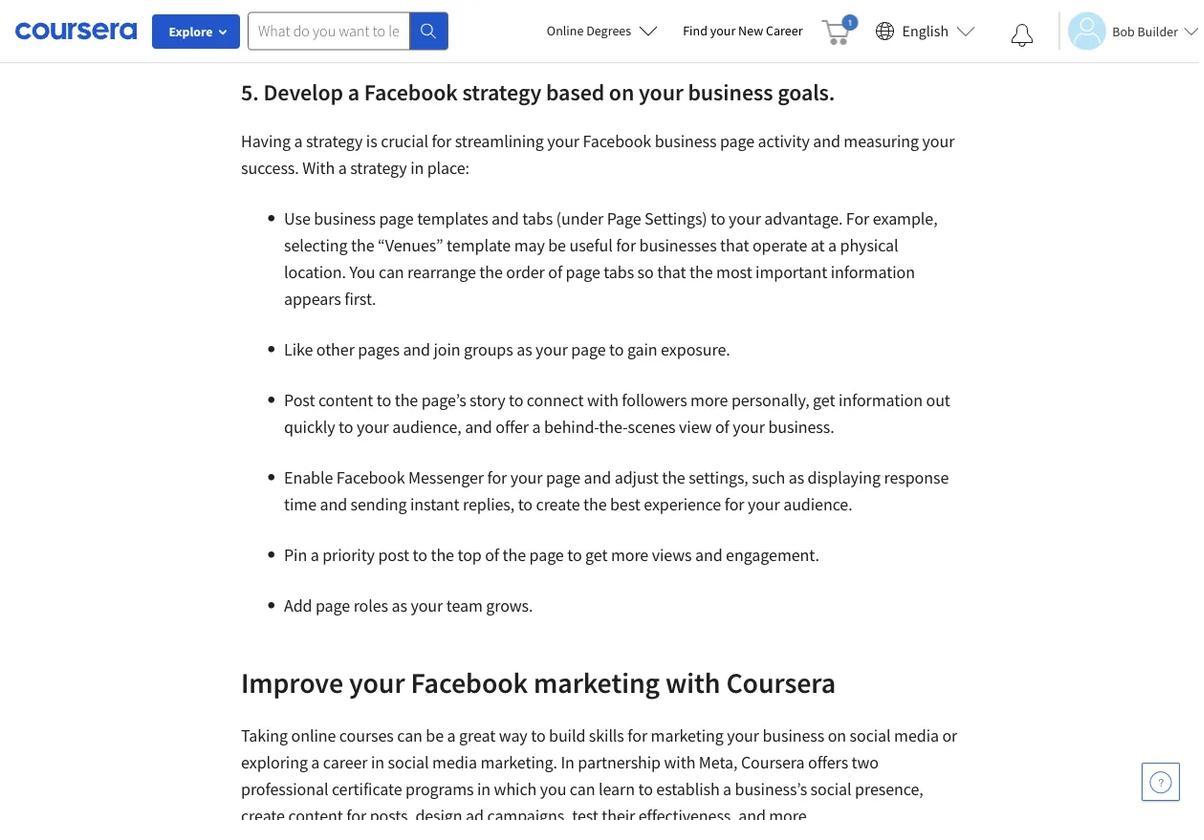 Task type: describe. For each thing, give the bounding box(es) containing it.
information inside post content to the page's story to connect with followers more personally, get information out quickly to your audience, and offer a behind-the-scenes view of your business.
[[839, 390, 923, 411]]

online degrees button
[[532, 10, 674, 52]]

your left audience,
[[357, 417, 389, 438]]

for
[[846, 208, 870, 230]]

1 vertical spatial with
[[666, 665, 721, 701]]

1 vertical spatial can
[[397, 725, 423, 747]]

behind-
[[544, 417, 599, 438]]

based
[[546, 77, 605, 106]]

location.
[[284, 262, 346, 283]]

at
[[811, 235, 825, 256]]

displaying
[[808, 467, 881, 489]]

your left the "team"
[[411, 595, 443, 617]]

to right post
[[413, 545, 427, 566]]

the up you
[[351, 235, 375, 256]]

businesses
[[639, 235, 717, 256]]

offer
[[496, 417, 529, 438]]

first.
[[345, 288, 376, 310]]

or
[[943, 725, 958, 747]]

grows.
[[486, 595, 533, 617]]

business inside use business page templates and tabs (under page settings) to your advantage. for example, selecting the "venues" template may be useful for businesses that operate at a physical location. you can rearrange the order of page tabs so that the most important information appears first.
[[314, 208, 376, 230]]

post
[[378, 545, 409, 566]]

bob
[[1113, 22, 1135, 40]]

posts,
[[370, 806, 412, 821]]

activity
[[758, 131, 810, 152]]

goals.
[[778, 77, 835, 106]]

your down based
[[547, 131, 580, 152]]

improve your facebook marketing with coursera
[[241, 665, 842, 701]]

top
[[458, 545, 482, 566]]

join
[[434, 339, 461, 361]]

What do you want to learn? text field
[[248, 12, 410, 50]]

1 vertical spatial get
[[585, 545, 608, 566]]

bob builder button
[[1059, 12, 1199, 50]]

crucial
[[381, 131, 428, 152]]

the right "top" on the left of page
[[503, 545, 526, 566]]

of inside post content to the page's story to connect with followers more personally, get information out quickly to your audience, and offer a behind-the-scenes view of your business.
[[715, 417, 730, 438]]

0 vertical spatial coursera
[[726, 665, 836, 701]]

content inside 'taking online courses can be a great way to build skills for marketing your business on social media or exploring a career in social media marketing. in partnership with meta, coursera offers two professional certificate programs in which you can learn to establish a business's social presence, create content for posts, design ad campaigns, test their effectiveness, and more.'
[[288, 806, 343, 821]]

learn
[[599, 779, 635, 801]]

english button
[[868, 0, 983, 62]]

your up connect
[[536, 339, 568, 361]]

facebook inside enable facebook messenger for your page and adjust the settings, such as displaying response time and sending instant replies, to create the best experience for your audience.
[[336, 467, 405, 489]]

page up grows.
[[529, 545, 564, 566]]

career
[[323, 752, 368, 774]]

location
[[717, 8, 774, 30]]

bob builder
[[1113, 22, 1178, 40]]

test
[[572, 806, 599, 821]]

is
[[366, 131, 377, 152]]

0 vertical spatial strategy
[[462, 77, 542, 106]]

meta,
[[699, 752, 738, 774]]

business down the find your new career link
[[688, 77, 773, 106]]

your inside 'taking online courses can be a great way to build skills for marketing your business on social media or exploring a career in social media marketing. in partnership with meta, coursera offers two professional certificate programs in which you can learn to establish a business's social presence, create content for posts, design ad campaigns, test their effectiveness, and more.'
[[727, 725, 759, 747]]

pages
[[358, 339, 400, 361]]

programs
[[406, 779, 474, 801]]

develop
[[263, 77, 343, 106]]

exploring
[[241, 752, 308, 774]]

your right measuring
[[923, 131, 955, 152]]

business inside "having a strategy is crucial for streamlining your facebook business page activity and measuring your success. with a strategy in place:"
[[655, 131, 717, 152]]

your down personally,
[[733, 417, 765, 438]]

2 vertical spatial in
[[477, 779, 491, 801]]

you
[[540, 779, 567, 801]]

build
[[549, 725, 586, 747]]

with
[[302, 157, 335, 179]]

experience
[[644, 494, 721, 516]]

1 vertical spatial social
[[388, 752, 429, 774]]

the left best
[[583, 494, 607, 516]]

business.
[[768, 417, 835, 438]]

gain
[[627, 339, 658, 361]]

0 horizontal spatial such
[[458, 8, 492, 30]]

operate
[[753, 235, 808, 256]]

rearrange
[[408, 262, 476, 283]]

2 vertical spatial social
[[811, 779, 852, 801]]

which
[[494, 779, 537, 801]]

audience
[[284, 8, 350, 30]]

with inside post content to the page's story to connect with followers more personally, get information out quickly to your audience, and offer a behind-the-scenes view of your business.
[[587, 390, 619, 411]]

1 vertical spatial tabs
[[604, 262, 634, 283]]

your inside use business page templates and tabs (under page settings) to your advantage. for example, selecting the "venues" template may be useful for businesses that operate at a physical location. you can rearrange the order of page tabs so that the most important information appears first.
[[729, 208, 761, 230]]

post
[[284, 390, 315, 411]]

facebook inside "having a strategy is crucial for streamlining your facebook business page activity and measuring your success. with a strategy in place:"
[[583, 131, 652, 152]]

information inside use business page templates and tabs (under page settings) to your advantage. for example, selecting the "venues" template may be useful for businesses that operate at a physical location. you can rearrange the order of page tabs so that the most important information appears first.
[[831, 262, 915, 283]]

marketing.
[[481, 752, 558, 774]]

and right time
[[320, 494, 347, 516]]

settings)
[[645, 208, 708, 230]]

new
[[738, 22, 763, 39]]

page inside "having a strategy is crucial for streamlining your facebook business page activity and measuring your success. with a strategy in place:"
[[720, 131, 755, 152]]

post content to the page's story to connect with followers more personally, get information out quickly to your audience, and offer a behind-the-scenes view of your business.
[[284, 390, 951, 438]]

measuring
[[844, 131, 919, 152]]

to right learn
[[638, 779, 653, 801]]

selecting
[[284, 235, 348, 256]]

page
[[607, 208, 641, 230]]

for inside "having a strategy is crucial for streamlining your facebook business page activity and measuring your success. with a strategy in place:"
[[432, 131, 452, 152]]

sending
[[351, 494, 407, 516]]

advantage.
[[765, 208, 843, 230]]

the inside post content to the page's story to connect with followers more personally, get information out quickly to your audience, and offer a behind-the-scenes view of your business.
[[395, 390, 418, 411]]

a inside use business page templates and tabs (under page settings) to your advantage. for example, selecting the "venues" template may be useful for businesses that operate at a physical location. you can rearrange the order of page tabs so that the most important information appears first.
[[828, 235, 837, 256]]

priority
[[322, 545, 375, 566]]

taking
[[241, 725, 288, 747]]

a right with
[[338, 157, 347, 179]]

career
[[766, 22, 803, 39]]

skills
[[589, 725, 624, 747]]

for right skills
[[628, 725, 648, 747]]

add
[[284, 595, 312, 617]]

0 horizontal spatial media
[[432, 752, 477, 774]]

having
[[241, 131, 291, 152]]

success.
[[241, 157, 299, 179]]

a left great
[[447, 725, 456, 747]]

a down meta,
[[723, 779, 732, 801]]

your up "courses"
[[349, 665, 405, 701]]

and inside post content to the page's story to connect with followers more personally, get information out quickly to your audience, and offer a behind-the-scenes view of your business.
[[465, 417, 492, 438]]

time
[[284, 494, 317, 516]]

of inside use business page templates and tabs (under page settings) to your advantage. for example, selecting the "venues" template may be useful for businesses that operate at a physical location. you can rearrange the order of page tabs so that the most important information appears first.
[[548, 262, 562, 283]]

streamlining
[[455, 131, 544, 152]]

and inside use business page templates and tabs (under page settings) to your advantage. for example, selecting the "venues" template may be useful for businesses that operate at a physical location. you can rearrange the order of page tabs so that the most important information appears first.
[[492, 208, 519, 230]]

taking online courses can be a great way to build skills for marketing your business on social media or exploring a career in social media marketing. in partnership with meta, coursera offers two professional certificate programs in which you can learn to establish a business's social presence, create content for posts, design ad campaigns, test their effectiveness, and more.
[[241, 725, 958, 821]]

use
[[284, 208, 311, 230]]

enable facebook messenger for your page and adjust the settings, such as displaying response time and sending instant replies, to create the best experience for your audience.
[[284, 467, 949, 516]]

a right pin
[[311, 545, 319, 566]]

facebook up great
[[411, 665, 528, 701]]

your right find
[[710, 22, 736, 39]]

can inside use business page templates and tabs (under page settings) to your advantage. for example, selecting the "venues" template may be useful for businesses that operate at a physical location. you can rearrange the order of page tabs so that the most important information appears first.
[[379, 262, 404, 283]]

view
[[679, 417, 712, 438]]

replies,
[[463, 494, 515, 516]]

online degrees
[[547, 22, 631, 39]]

a down online
[[311, 752, 320, 774]]

appears
[[284, 288, 341, 310]]

create inside 'taking online courses can be a great way to build skills for marketing your business on social media or exploring a career in social media marketing. in partnership with meta, coursera offers two professional certificate programs in which you can learn to establish a business's social presence, create content for posts, design ad campaigns, test their effectiveness, and more.'
[[241, 806, 285, 821]]

in
[[561, 752, 575, 774]]

the down template
[[479, 262, 503, 283]]

physical
[[840, 235, 899, 256]]

on inside 'taking online courses can be a great way to build skills for marketing your business on social media or exploring a career in social media marketing. in partnership with meta, coursera offers two professional certificate programs in which you can learn to establish a business's social presence, create content for posts, design ad campaigns, test their effectiveness, and more.'
[[828, 725, 847, 747]]

show notifications image
[[1011, 24, 1034, 47]]

as right roles
[[392, 595, 407, 617]]

templates
[[417, 208, 488, 230]]

to left gain on the top of the page
[[609, 339, 624, 361]]

design
[[415, 806, 463, 821]]

english
[[902, 22, 949, 41]]

and up best
[[584, 467, 611, 489]]

the-
[[599, 417, 628, 438]]

in inside "having a strategy is crucial for streamlining your facebook business page activity and measuring your success. with a strategy in place:"
[[410, 157, 424, 179]]

a inside post content to the page's story to connect with followers more personally, get information out quickly to your audience, and offer a behind-the-scenes view of your business.
[[532, 417, 541, 438]]

find your new career
[[683, 22, 803, 39]]

the up 'experience'
[[662, 467, 685, 489]]



Task type: vqa. For each thing, say whether or not it's contained in the screenshot.
with in Taking online courses can be a great way to build skills for marketing your business on social media or exploring a career in social media marketing. In partnership with Meta, Coursera offers two professional certificate programs in which you can learn to establish a business's social presence, create content for posts, design ad campaigns, test their effectiveness, and more.
yes



Task type: locate. For each thing, give the bounding box(es) containing it.
in up certificate
[[371, 752, 385, 774]]

0 vertical spatial with
[[587, 390, 619, 411]]

can right "courses"
[[397, 725, 423, 747]]

0 vertical spatial can
[[379, 262, 404, 283]]

content down professional
[[288, 806, 343, 821]]

1 horizontal spatial create
[[536, 494, 580, 516]]

and left join
[[403, 339, 430, 361]]

more up view
[[691, 390, 728, 411]]

5.
[[241, 77, 259, 106]]

1 vertical spatial in
[[371, 752, 385, 774]]

may
[[514, 235, 545, 256]]

1 horizontal spatial more
[[691, 390, 728, 411]]

(under
[[556, 208, 604, 230]]

demographics
[[353, 8, 455, 30]]

2 vertical spatial strategy
[[350, 157, 407, 179]]

1 vertical spatial of
[[715, 417, 730, 438]]

coursera image
[[15, 16, 137, 46]]

personally,
[[732, 390, 810, 411]]

1 vertical spatial content
[[288, 806, 343, 821]]

with up establish
[[664, 752, 696, 774]]

get up business. at the right bottom of page
[[813, 390, 835, 411]]

establish
[[656, 779, 720, 801]]

get down enable facebook messenger for your page and adjust the settings, such as displaying response time and sending instant replies, to create the best experience for your audience.
[[585, 545, 608, 566]]

team
[[446, 595, 483, 617]]

on right based
[[609, 77, 634, 106]]

page inside enable facebook messenger for your page and adjust the settings, such as displaying response time and sending instant replies, to create the best experience for your audience.
[[546, 467, 581, 489]]

information left the out at the right of the page
[[839, 390, 923, 411]]

1 vertical spatial marketing
[[651, 725, 724, 747]]

1 vertical spatial media
[[432, 752, 477, 774]]

1 horizontal spatial on
[[828, 725, 847, 747]]

and down business's
[[739, 806, 766, 821]]

as left age,
[[495, 8, 511, 30]]

instant
[[410, 494, 460, 516]]

and
[[603, 8, 631, 30], [813, 131, 841, 152], [492, 208, 519, 230], [403, 339, 430, 361], [465, 417, 492, 438], [584, 467, 611, 489], [320, 494, 347, 516], [695, 545, 723, 566], [739, 806, 766, 821]]

1 vertical spatial more
[[611, 545, 649, 566]]

way
[[499, 725, 528, 747]]

a right develop
[[348, 77, 360, 106]]

content inside post content to the page's story to connect with followers more personally, get information out quickly to your audience, and offer a behind-the-scenes view of your business.
[[318, 390, 373, 411]]

for up replies,
[[487, 467, 507, 489]]

the up audience,
[[395, 390, 418, 411]]

online
[[547, 22, 584, 39]]

your
[[710, 22, 736, 39], [639, 77, 684, 106], [547, 131, 580, 152], [923, 131, 955, 152], [729, 208, 761, 230], [536, 339, 568, 361], [357, 417, 389, 438], [733, 417, 765, 438], [510, 467, 543, 489], [748, 494, 780, 516], [411, 595, 443, 617], [349, 665, 405, 701], [727, 725, 759, 747]]

of right view
[[715, 417, 730, 438]]

the
[[351, 235, 375, 256], [479, 262, 503, 283], [690, 262, 713, 283], [395, 390, 418, 411], [662, 467, 685, 489], [583, 494, 607, 516], [431, 545, 454, 566], [503, 545, 526, 566]]

1 vertical spatial coursera
[[741, 752, 805, 774]]

and inside "having a strategy is crucial for streamlining your facebook business page activity and measuring your success. with a strategy in place:"
[[813, 131, 841, 152]]

and right views
[[695, 545, 723, 566]]

be left great
[[426, 725, 444, 747]]

0 vertical spatial on
[[609, 77, 634, 106]]

as up audience.
[[789, 467, 804, 489]]

a right at on the top right
[[828, 235, 837, 256]]

facebook down based
[[583, 131, 652, 152]]

most
[[716, 262, 752, 283]]

0 horizontal spatial get
[[585, 545, 608, 566]]

to right settings) at top
[[711, 208, 726, 230]]

can right you
[[379, 262, 404, 283]]

other
[[316, 339, 355, 361]]

to down enable facebook messenger for your page and adjust the settings, such as displaying response time and sending instant replies, to create the best experience for your audience.
[[567, 545, 582, 566]]

1 horizontal spatial such
[[752, 467, 785, 489]]

0 vertical spatial content
[[318, 390, 373, 411]]

your up operate
[[729, 208, 761, 230]]

pin a priority post to the top of the page to get more views and engagement.
[[284, 545, 823, 566]]

be inside 'taking online courses can be a great way to build skills for marketing your business on social media or exploring a career in social media marketing. in partnership with meta, coursera offers two professional certificate programs in which you can learn to establish a business's social presence, create content for posts, design ad campaigns, test their effectiveness, and more.'
[[426, 725, 444, 747]]

business's
[[735, 779, 807, 801]]

strategy down the is
[[350, 157, 407, 179]]

such left age,
[[458, 8, 492, 30]]

business up settings) at top
[[655, 131, 717, 152]]

your up engagement.
[[748, 494, 780, 516]]

explore
[[169, 23, 213, 40]]

the left "top" on the left of page
[[431, 545, 454, 566]]

page down behind-
[[546, 467, 581, 489]]

page left activity
[[720, 131, 755, 152]]

views
[[652, 545, 692, 566]]

of right "top" on the left of page
[[485, 545, 499, 566]]

1 vertical spatial such
[[752, 467, 785, 489]]

0 vertical spatial that
[[720, 235, 749, 256]]

coursera up offers
[[726, 665, 836, 701]]

gender,
[[547, 8, 600, 30]]

facebook
[[364, 77, 458, 106], [583, 131, 652, 152], [336, 467, 405, 489], [411, 665, 528, 701]]

0 vertical spatial more
[[691, 390, 728, 411]]

online
[[291, 725, 336, 747]]

page left gain on the top of the page
[[571, 339, 606, 361]]

for inside use business page templates and tabs (under page settings) to your advantage. for example, selecting the "venues" template may be useful for businesses that operate at a physical location. you can rearrange the order of page tabs so that the most important information appears first.
[[616, 235, 636, 256]]

strategy
[[462, 77, 542, 106], [306, 131, 363, 152], [350, 157, 407, 179]]

page right the add
[[316, 595, 350, 617]]

followers
[[622, 390, 687, 411]]

help center image
[[1150, 771, 1173, 794]]

response
[[884, 467, 949, 489]]

0 vertical spatial media
[[894, 725, 939, 747]]

best
[[610, 494, 641, 516]]

content up the "quickly"
[[318, 390, 373, 411]]

and right gender,
[[603, 8, 631, 30]]

social
[[850, 725, 891, 747], [388, 752, 429, 774], [811, 779, 852, 801]]

important
[[756, 262, 828, 283]]

page
[[720, 131, 755, 152], [379, 208, 414, 230], [566, 262, 600, 283], [571, 339, 606, 361], [546, 467, 581, 489], [529, 545, 564, 566], [316, 595, 350, 617]]

out
[[926, 390, 951, 411]]

0 vertical spatial marketing
[[534, 665, 660, 701]]

shopping cart: 1 item image
[[822, 14, 858, 45]]

0 vertical spatial information
[[831, 262, 915, 283]]

0 vertical spatial create
[[536, 494, 580, 516]]

to down pages
[[377, 390, 391, 411]]

0 vertical spatial such
[[458, 8, 492, 30]]

coursera inside 'taking online courses can be a great way to build skills for marketing your business on social media or exploring a career in social media marketing. in partnership with meta, coursera offers two professional certificate programs in which you can learn to establish a business's social presence, create content for posts, design ad campaigns, test their effectiveness, and more.'
[[741, 752, 805, 774]]

with up the-
[[587, 390, 619, 411]]

2 vertical spatial can
[[570, 779, 595, 801]]

a right offer at the left bottom
[[532, 417, 541, 438]]

create inside enable facebook messenger for your page and adjust the settings, such as displaying response time and sending instant replies, to create the best experience for your audience.
[[536, 494, 580, 516]]

to up offer at the left bottom
[[509, 390, 524, 411]]

presence,
[[855, 779, 924, 801]]

add page roles as your team grows.
[[284, 595, 537, 617]]

for
[[432, 131, 452, 152], [616, 235, 636, 256], [487, 467, 507, 489], [725, 494, 745, 516], [628, 725, 648, 747], [347, 806, 366, 821]]

like
[[284, 339, 313, 361]]

coursera
[[726, 665, 836, 701], [741, 752, 805, 774]]

to right way
[[531, 725, 546, 747]]

facebook up crucial
[[364, 77, 458, 106]]

marketing up skills
[[534, 665, 660, 701]]

create up pin a priority post to the top of the page to get more views and engagement.
[[536, 494, 580, 516]]

to right the "quickly"
[[339, 417, 353, 438]]

so
[[638, 262, 654, 283]]

engagement.
[[726, 545, 820, 566]]

1 horizontal spatial of
[[548, 262, 562, 283]]

0 horizontal spatial on
[[609, 77, 634, 106]]

1 horizontal spatial that
[[720, 235, 749, 256]]

settings,
[[689, 467, 749, 489]]

1 horizontal spatial get
[[813, 390, 835, 411]]

page's
[[422, 390, 466, 411]]

1 horizontal spatial in
[[410, 157, 424, 179]]

1 vertical spatial be
[[426, 725, 444, 747]]

that up most
[[720, 235, 749, 256]]

0 horizontal spatial more
[[611, 545, 649, 566]]

courses
[[339, 725, 394, 747]]

social up two
[[850, 725, 891, 747]]

such inside enable facebook messenger for your page and adjust the settings, such as displaying response time and sending instant replies, to create the best experience for your audience.
[[752, 467, 785, 489]]

enable
[[284, 467, 333, 489]]

0 vertical spatial of
[[548, 262, 562, 283]]

and right activity
[[813, 131, 841, 152]]

0 horizontal spatial of
[[485, 545, 499, 566]]

such right settings,
[[752, 467, 785, 489]]

useful
[[570, 235, 613, 256]]

scenes
[[628, 417, 676, 438]]

your up meta,
[[727, 725, 759, 747]]

0 vertical spatial in
[[410, 157, 424, 179]]

audience.
[[784, 494, 853, 516]]

1 vertical spatial that
[[657, 262, 686, 283]]

get inside post content to the page's story to connect with followers more personally, get information out quickly to your audience, and offer a behind-the-scenes view of your business.
[[813, 390, 835, 411]]

0 vertical spatial get
[[813, 390, 835, 411]]

and up may in the top of the page
[[492, 208, 519, 230]]

in down crucial
[[410, 157, 424, 179]]

2 vertical spatial of
[[485, 545, 499, 566]]

None search field
[[248, 12, 449, 50]]

your down find
[[639, 77, 684, 106]]

business up offers
[[763, 725, 825, 747]]

0 horizontal spatial create
[[241, 806, 285, 821]]

geographic
[[634, 8, 713, 30]]

for up place:
[[432, 131, 452, 152]]

that
[[720, 235, 749, 256], [657, 262, 686, 283]]

content
[[318, 390, 373, 411], [288, 806, 343, 821]]

as right groups
[[517, 339, 532, 361]]

page down useful
[[566, 262, 600, 283]]

1 horizontal spatial be
[[548, 235, 566, 256]]

tabs up may in the top of the page
[[522, 208, 553, 230]]

1 vertical spatial on
[[828, 725, 847, 747]]

2 horizontal spatial of
[[715, 417, 730, 438]]

2 horizontal spatial in
[[477, 779, 491, 801]]

pin
[[284, 545, 307, 566]]

5. develop a facebook strategy based on your business goals.
[[241, 77, 835, 106]]

be inside use business page templates and tabs (under page settings) to your advantage. for example, selecting the "venues" template may be useful for businesses that operate at a physical location. you can rearrange the order of page tabs so that the most important information appears first.
[[548, 235, 566, 256]]

tabs left so
[[604, 262, 634, 283]]

with up meta,
[[666, 665, 721, 701]]

0 horizontal spatial that
[[657, 262, 686, 283]]

strategy up 'streamlining'
[[462, 77, 542, 106]]

that right so
[[657, 262, 686, 283]]

1 vertical spatial create
[[241, 806, 285, 821]]

a right having
[[294, 131, 303, 152]]

0 vertical spatial social
[[850, 725, 891, 747]]

get
[[813, 390, 835, 411], [585, 545, 608, 566]]

2 vertical spatial with
[[664, 752, 696, 774]]

story
[[470, 390, 505, 411]]

0 horizontal spatial be
[[426, 725, 444, 747]]

page up "venues"
[[379, 208, 414, 230]]

your up replies,
[[510, 467, 543, 489]]

more.
[[769, 806, 811, 821]]

more inside post content to the page's story to connect with followers more personally, get information out quickly to your audience, and offer a behind-the-scenes view of your business.
[[691, 390, 728, 411]]

to inside enable facebook messenger for your page and adjust the settings, such as displaying response time and sending instant replies, to create the best experience for your audience.
[[518, 494, 533, 516]]

as inside enable facebook messenger for your page and adjust the settings, such as displaying response time and sending instant replies, to create the best experience for your audience.
[[789, 467, 804, 489]]

be
[[548, 235, 566, 256], [426, 725, 444, 747]]

marketing up meta,
[[651, 725, 724, 747]]

media left 'or'
[[894, 725, 939, 747]]

quickly
[[284, 417, 335, 438]]

0 horizontal spatial tabs
[[522, 208, 553, 230]]

for down certificate
[[347, 806, 366, 821]]

and inside 'taking online courses can be a great way to build skills for marketing your business on social media or exploring a career in social media marketing. in partnership with meta, coursera offers two professional certificate programs in which you can learn to establish a business's social presence, create content for posts, design ad campaigns, test their effectiveness, and more.'
[[739, 806, 766, 821]]

connect
[[527, 390, 584, 411]]

1 vertical spatial information
[[839, 390, 923, 411]]

social up programs
[[388, 752, 429, 774]]

1 horizontal spatial tabs
[[604, 262, 634, 283]]

in
[[410, 157, 424, 179], [371, 752, 385, 774], [477, 779, 491, 801]]

ad
[[466, 806, 484, 821]]

marketing inside 'taking online courses can be a great way to build skills for marketing your business on social media or exploring a career in social media marketing. in partnership with meta, coursera offers two professional certificate programs in which you can learn to establish a business's social presence, create content for posts, design ad campaigns, test their effectiveness, and more.'
[[651, 725, 724, 747]]

be right may in the top of the page
[[548, 235, 566, 256]]

create
[[536, 494, 580, 516], [241, 806, 285, 821]]

explore button
[[152, 14, 240, 49]]

for down settings,
[[725, 494, 745, 516]]

business inside 'taking online courses can be a great way to build skills for marketing your business on social media or exploring a career in social media marketing. in partnership with meta, coursera offers two professional certificate programs in which you can learn to establish a business's social presence, create content for posts, design ad campaigns, test their effectiveness, and more.'
[[763, 725, 825, 747]]

1 horizontal spatial media
[[894, 725, 939, 747]]

0 vertical spatial tabs
[[522, 208, 553, 230]]

example,
[[873, 208, 938, 230]]

improve
[[241, 665, 343, 701]]

of
[[548, 262, 562, 283], [715, 417, 730, 438], [485, 545, 499, 566]]

social down offers
[[811, 779, 852, 801]]

age,
[[514, 8, 543, 30]]

0 horizontal spatial in
[[371, 752, 385, 774]]

more left views
[[611, 545, 649, 566]]

audience,
[[392, 417, 462, 438]]

roles
[[354, 595, 388, 617]]

great
[[459, 725, 496, 747]]

builder
[[1138, 22, 1178, 40]]

marketing
[[534, 665, 660, 701], [651, 725, 724, 747]]

facebook up sending
[[336, 467, 405, 489]]

to inside use business page templates and tabs (under page settings) to your advantage. for example, selecting the "venues" template may be useful for businesses that operate at a physical location. you can rearrange the order of page tabs so that the most important information appears first.
[[711, 208, 726, 230]]

use business page templates and tabs (under page settings) to your advantage. for example, selecting the "venues" template may be useful for businesses that operate at a physical location. you can rearrange the order of page tabs so that the most important information appears first.
[[284, 208, 938, 310]]

0 vertical spatial be
[[548, 235, 566, 256]]

with inside 'taking online courses can be a great way to build skills for marketing your business on social media or exploring a career in social media marketing. in partnership with meta, coursera offers two professional certificate programs in which you can learn to establish a business's social presence, create content for posts, design ad campaigns, test their effectiveness, and more.'
[[664, 752, 696, 774]]

1 vertical spatial strategy
[[306, 131, 363, 152]]

the left most
[[690, 262, 713, 283]]

coursera up business's
[[741, 752, 805, 774]]

can up test
[[570, 779, 595, 801]]

for down page
[[616, 235, 636, 256]]



